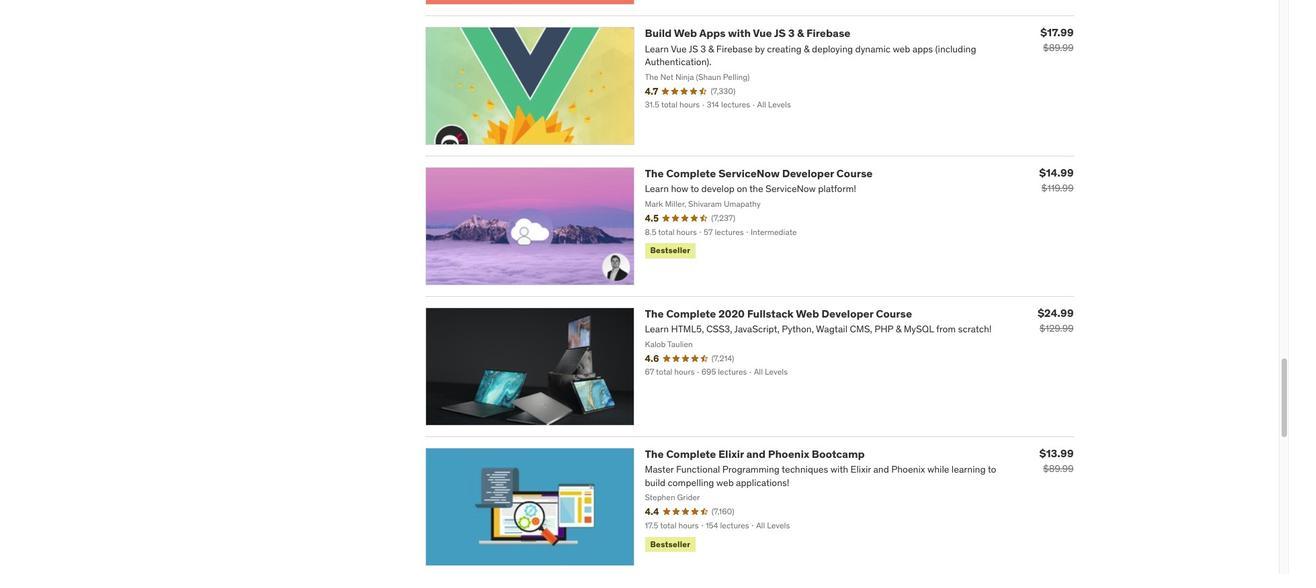 Task type: locate. For each thing, give the bounding box(es) containing it.
1 the from the top
[[645, 167, 664, 180]]

2020
[[719, 307, 745, 321]]

0 horizontal spatial course
[[837, 167, 873, 180]]

1 vertical spatial $89.99
[[1043, 463, 1074, 475]]

0 vertical spatial web
[[674, 27, 697, 40]]

1 horizontal spatial course
[[876, 307, 912, 321]]

1 complete from the top
[[666, 167, 716, 180]]

2 complete from the top
[[666, 307, 716, 321]]

$89.99 inside $13.99 $89.99
[[1043, 463, 1074, 475]]

build web apps with vue js 3 & firebase link
[[645, 27, 851, 40]]

1 vertical spatial developer
[[822, 307, 874, 321]]

2 $89.99 from the top
[[1043, 463, 1074, 475]]

0 vertical spatial the
[[645, 167, 664, 180]]

3 complete from the top
[[666, 448, 716, 461]]

web
[[674, 27, 697, 40], [796, 307, 819, 321]]

2 vertical spatial complete
[[666, 448, 716, 461]]

the complete elixir and phoenix bootcamp
[[645, 448, 865, 461]]

the for the complete servicenow developer course
[[645, 167, 664, 180]]

&
[[797, 27, 804, 40]]

$13.99 $89.99
[[1040, 447, 1074, 475]]

complete for 2020
[[666, 307, 716, 321]]

servicenow
[[719, 167, 780, 180]]

$24.99 $129.99
[[1038, 307, 1074, 335]]

complete left 2020
[[666, 307, 716, 321]]

0 vertical spatial complete
[[666, 167, 716, 180]]

complete left elixir
[[666, 448, 716, 461]]

$24.99
[[1038, 307, 1074, 320]]

course
[[837, 167, 873, 180], [876, 307, 912, 321]]

0 horizontal spatial web
[[674, 27, 697, 40]]

complete left servicenow
[[666, 167, 716, 180]]

elixir
[[719, 448, 744, 461]]

2 vertical spatial the
[[645, 448, 664, 461]]

the complete 2020 fullstack web developer course
[[645, 307, 912, 321]]

1 vertical spatial web
[[796, 307, 819, 321]]

$89.99 down $17.99
[[1043, 42, 1074, 54]]

3 the from the top
[[645, 448, 664, 461]]

1 $89.99 from the top
[[1043, 42, 1074, 54]]

1 vertical spatial complete
[[666, 307, 716, 321]]

the
[[645, 167, 664, 180], [645, 307, 664, 321], [645, 448, 664, 461]]

js
[[774, 27, 786, 40]]

web left the apps
[[674, 27, 697, 40]]

complete for servicenow
[[666, 167, 716, 180]]

1 horizontal spatial web
[[796, 307, 819, 321]]

build web apps with vue js 3 & firebase
[[645, 27, 851, 40]]

$89.99 down the $13.99
[[1043, 463, 1074, 475]]

complete
[[666, 167, 716, 180], [666, 307, 716, 321], [666, 448, 716, 461]]

3
[[788, 27, 795, 40]]

$89.99 inside $17.99 $89.99
[[1043, 42, 1074, 54]]

$89.99 for $13.99
[[1043, 463, 1074, 475]]

the for the complete 2020 fullstack web developer course
[[645, 307, 664, 321]]

1 vertical spatial the
[[645, 307, 664, 321]]

web right fullstack
[[796, 307, 819, 321]]

and
[[746, 448, 766, 461]]

0 vertical spatial $89.99
[[1043, 42, 1074, 54]]

$89.99
[[1043, 42, 1074, 54], [1043, 463, 1074, 475]]

developer
[[782, 167, 834, 180], [822, 307, 874, 321]]

phoenix
[[768, 448, 809, 461]]

2 the from the top
[[645, 307, 664, 321]]



Task type: vqa. For each thing, say whether or not it's contained in the screenshot.


Task type: describe. For each thing, give the bounding box(es) containing it.
0 vertical spatial developer
[[782, 167, 834, 180]]

1 vertical spatial course
[[876, 307, 912, 321]]

$119.99
[[1042, 182, 1074, 194]]

bootcamp
[[812, 448, 865, 461]]

build
[[645, 27, 672, 40]]

the complete 2020 fullstack web developer course link
[[645, 307, 912, 321]]

$14.99
[[1039, 166, 1074, 180]]

$17.99
[[1041, 26, 1074, 39]]

complete for elixir
[[666, 448, 716, 461]]

$14.99 $119.99
[[1039, 166, 1074, 194]]

$129.99
[[1040, 323, 1074, 335]]

with
[[728, 27, 751, 40]]

the complete elixir and phoenix bootcamp link
[[645, 448, 865, 461]]

apps
[[699, 27, 726, 40]]

firebase
[[807, 27, 851, 40]]

$89.99 for $17.99
[[1043, 42, 1074, 54]]

the complete servicenow developer course link
[[645, 167, 873, 180]]

0 vertical spatial course
[[837, 167, 873, 180]]

$17.99 $89.99
[[1041, 26, 1074, 54]]

fullstack
[[747, 307, 794, 321]]

vue
[[753, 27, 772, 40]]

$13.99
[[1040, 447, 1074, 460]]

the complete servicenow developer course
[[645, 167, 873, 180]]

the for the complete elixir and phoenix bootcamp
[[645, 448, 664, 461]]



